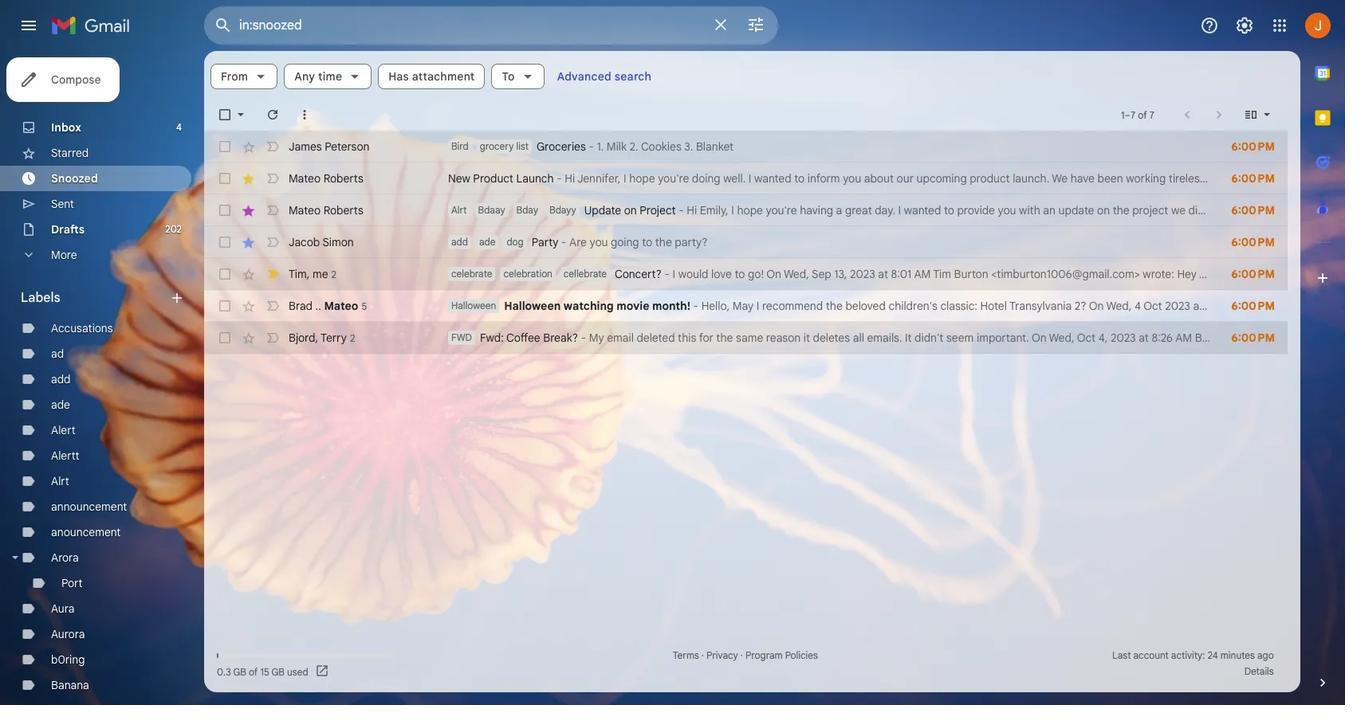 Task type: vqa. For each thing, say whether or not it's contained in the screenshot.
Are
yes



Task type: locate. For each thing, give the bounding box(es) containing it.
5 6:00 pm from the top
[[1232, 267, 1275, 282]]

4,
[[1099, 331, 1108, 345]]

update on project - hi emily, i hope you're having a great day. i wanted to provide you with an update on the project we discussed last week. we have m
[[584, 203, 1346, 218]]

privacy link
[[707, 650, 738, 662]]

time
[[318, 69, 342, 84]]

1 horizontal spatial alrt
[[451, 204, 467, 216]]

of right –
[[1138, 109, 1147, 121]]

0 vertical spatial add
[[451, 236, 468, 248]]

project
[[640, 203, 676, 218]]

to left go!
[[735, 267, 745, 282]]

roberts down peterson
[[324, 171, 364, 186]]

am right 8:26
[[1176, 331, 1193, 345]]

hi
[[565, 171, 575, 186], [687, 203, 697, 218]]

7 right 1
[[1131, 109, 1136, 121]]

0 vertical spatial 2
[[331, 268, 337, 280]]

6:00 pm for i would love to go! on wed, sep 13, 2023 at 8:01 am tim burton <timburton1006@gmail.com> wrote: hey jeremy, are you going to the 
[[1232, 267, 1275, 282]]

<timburton1006@gmail.com>
[[992, 267, 1140, 282]]

0 horizontal spatial wed,
[[784, 267, 809, 282]]

ade inside labels navigation
[[51, 398, 70, 412]]

6:00 pm down develop in the top of the page
[[1232, 203, 1275, 218]]

we right launch.
[[1052, 171, 1068, 186]]

6:00 pm down toggle split pane mode image
[[1232, 140, 1275, 154]]

gmail image
[[51, 10, 138, 41]]

you left with
[[998, 203, 1017, 218]]

0 horizontal spatial a
[[836, 203, 843, 218]]

1 mateo roberts from the top
[[289, 171, 364, 186]]

hope for jennifer,
[[629, 171, 655, 186]]

1 vertical spatial wanted
[[904, 203, 941, 218]]

0 vertical spatial mateo roberts
[[289, 171, 364, 186]]

announcement
[[51, 500, 127, 514]]

launch
[[516, 171, 554, 186]]

0 horizontal spatial have
[[1071, 171, 1095, 186]]

6:00 pm for hi emily, i hope you're having a great day. i wanted to provide you with an update on the project we discussed last week. we have m
[[1232, 203, 1275, 218]]

the right for
[[717, 331, 733, 345]]

2 inside bjord , terry 2
[[350, 332, 355, 344]]

you left about
[[843, 171, 862, 186]]

2.
[[630, 140, 639, 154]]

on right update
[[1098, 203, 1110, 218]]

at left 8:01
[[878, 267, 888, 282]]

compose
[[51, 73, 101, 87]]

0 vertical spatial are
[[570, 235, 587, 250]]

13,
[[835, 267, 847, 282]]

alrt down alertt link
[[51, 475, 69, 489]]

4 inside labels navigation
[[176, 121, 182, 133]]

1 horizontal spatial are
[[1241, 267, 1259, 282]]

1 vertical spatial add
[[51, 372, 71, 387]]

party
[[532, 235, 559, 250]]

bjord right 09:42,
[[1241, 299, 1268, 313]]

drafts
[[51, 223, 85, 237]]

6:00 pm
[[1232, 140, 1275, 154], [1232, 171, 1275, 186], [1232, 203, 1275, 218], [1232, 235, 1275, 250], [1232, 267, 1275, 282], [1232, 299, 1275, 313], [1232, 331, 1275, 345]]

hi left jennifer, at the top
[[565, 171, 575, 186]]

0 vertical spatial ade
[[479, 236, 496, 248]]

at left 09:42,
[[1194, 299, 1204, 313]]

banana link
[[51, 679, 89, 693]]

None search field
[[204, 6, 778, 45]]

mateo roberts down the james peterson
[[289, 171, 364, 186]]

starred link
[[51, 146, 89, 160]]

the left party?
[[655, 235, 672, 250]]

4 row from the top
[[204, 227, 1288, 258]]

· right the privacy link
[[741, 650, 743, 662]]

on left project
[[624, 203, 637, 218]]

am right 8:01
[[914, 267, 931, 282]]

2 horizontal spatial wed,
[[1107, 299, 1132, 313]]

footer
[[204, 648, 1288, 680]]

1 roberts from the top
[[324, 171, 364, 186]]

1 vertical spatial oct
[[1077, 331, 1096, 345]]

labels navigation
[[0, 51, 204, 706]]

4 6:00 pm from the top
[[1232, 235, 1275, 250]]

row
[[204, 131, 1288, 163], [204, 163, 1346, 195], [204, 195, 1346, 227], [204, 227, 1288, 258], [204, 258, 1346, 290], [204, 290, 1346, 322], [204, 322, 1346, 354]]

party - are you going to the party?
[[532, 235, 708, 250]]

refresh image
[[265, 107, 281, 123]]

me
[[313, 267, 328, 281]]

2023 right '4,' on the right of the page
[[1111, 331, 1136, 345]]

mateo up jacob
[[289, 203, 321, 218]]

1 horizontal spatial tim
[[933, 267, 952, 282]]

banana
[[51, 679, 89, 693]]

, left me
[[307, 267, 310, 281]]

1 vertical spatial ,
[[315, 331, 318, 345]]

6 6:00 pm from the top
[[1232, 299, 1275, 313]]

mateo roberts for sixth row from the bottom
[[289, 171, 364, 186]]

roberts
[[324, 171, 364, 186], [324, 203, 364, 218]]

Search mail text field
[[239, 18, 702, 34]]

1 vertical spatial ade
[[51, 398, 70, 412]]

0 vertical spatial going
[[611, 235, 639, 250]]

are up cellebrate
[[570, 235, 587, 250]]

1 horizontal spatial hi
[[687, 203, 697, 218]]

1 horizontal spatial 4
[[1135, 299, 1141, 313]]

, for bjord
[[315, 331, 318, 345]]

3.
[[685, 140, 693, 154]]

snoozed link
[[51, 171, 98, 186]]

mateo
[[289, 171, 321, 186], [289, 203, 321, 218], [324, 299, 358, 313]]

1 vertical spatial we
[[1295, 203, 1311, 218]]

0 vertical spatial roberts
[[324, 171, 364, 186]]

1 horizontal spatial 2
[[350, 332, 355, 344]]

halloween
[[504, 299, 561, 313], [451, 300, 496, 312]]

0 horizontal spatial halloween
[[451, 300, 496, 312]]

main menu image
[[19, 16, 38, 35]]

0 vertical spatial mateo
[[289, 171, 321, 186]]

1 vertical spatial 2
[[350, 332, 355, 344]]

alrt down the new
[[451, 204, 467, 216]]

hope for emily,
[[737, 203, 763, 218]]

· right terms
[[702, 650, 704, 662]]

0 horizontal spatial hope
[[629, 171, 655, 186]]

2 right terry
[[350, 332, 355, 344]]

row up having
[[204, 163, 1346, 195]]

halloween down "celebrate"
[[451, 300, 496, 312]]

add up "celebrate"
[[451, 236, 468, 248]]

0 horizontal spatial at
[[878, 267, 888, 282]]

None checkbox
[[217, 107, 233, 123], [217, 235, 233, 250], [217, 266, 233, 282], [217, 298, 233, 314], [217, 107, 233, 123], [217, 235, 233, 250], [217, 266, 233, 282], [217, 298, 233, 314]]

to left inform
[[795, 171, 805, 186]]

important.
[[977, 331, 1029, 345]]

tab list
[[1301, 51, 1346, 648]]

jacob simon
[[289, 235, 354, 250]]

6 row from the top
[[204, 290, 1346, 322]]

1 horizontal spatial hope
[[737, 203, 763, 218]]

2 inside tim , me 2
[[331, 268, 337, 280]]

row up recommend
[[204, 258, 1346, 290]]

doing
[[692, 171, 721, 186]]

wanted right well.
[[755, 171, 792, 186]]

1 horizontal spatial a
[[1273, 171, 1279, 186]]

update
[[1059, 203, 1095, 218]]

the left project
[[1113, 203, 1130, 218]]

follow link to manage storage image
[[315, 664, 331, 680]]

1 horizontal spatial wanted
[[904, 203, 941, 218]]

7 right –
[[1150, 109, 1155, 121]]

umlaut down 09:42,
[[1225, 331, 1261, 345]]

0 vertical spatial ,
[[307, 267, 310, 281]]

compose button
[[6, 57, 120, 102]]

we right week.
[[1295, 203, 1311, 218]]

wanted down our
[[904, 203, 941, 218]]

bjord left terry
[[289, 331, 315, 345]]

1 horizontal spatial on
[[1098, 203, 1110, 218]]

1 horizontal spatial ·
[[741, 650, 743, 662]]

a left new
[[1273, 171, 1279, 186]]

1 row from the top
[[204, 131, 1288, 163]]

to left provide
[[944, 203, 955, 218]]

new
[[448, 171, 470, 186]]

hi for emily,
[[687, 203, 697, 218]]

1 horizontal spatial at
[[1139, 331, 1149, 345]]

you're left having
[[766, 203, 797, 218]]

have left m in the top right of the page
[[1314, 203, 1338, 218]]

- right party
[[562, 235, 567, 250]]

2 horizontal spatial 2023
[[1166, 299, 1191, 313]]

1 horizontal spatial gb
[[272, 666, 285, 678]]

on down transylvania
[[1032, 331, 1047, 345]]

2 vertical spatial wed,
[[1049, 331, 1075, 345]]

movie
[[617, 299, 650, 313]]

2 vertical spatial 2023
[[1111, 331, 1136, 345]]

7
[[1131, 109, 1136, 121], [1150, 109, 1155, 121]]

1 vertical spatial wed,
[[1107, 299, 1132, 313]]

6:00 pm for are you going to the party?
[[1232, 235, 1275, 250]]

0 vertical spatial you're
[[658, 171, 689, 186]]

0 horizontal spatial going
[[611, 235, 639, 250]]

you're left doing at the top of the page
[[658, 171, 689, 186]]

hope
[[629, 171, 655, 186], [737, 203, 763, 218]]

2 vertical spatial at
[[1139, 331, 1149, 345]]

1 horizontal spatial 7
[[1150, 109, 1155, 121]]

1 vertical spatial mateo roberts
[[289, 203, 364, 218]]

ad
[[51, 347, 64, 361]]

0 vertical spatial 2023
[[850, 267, 876, 282]]

support image
[[1200, 16, 1220, 35]]

you're
[[658, 171, 689, 186], [766, 203, 797, 218]]

sent link
[[51, 197, 74, 211]]

row up go!
[[204, 227, 1288, 258]]

0 horizontal spatial ·
[[702, 650, 704, 662]]

0 horizontal spatial you're
[[658, 171, 689, 186]]

1 gb from the left
[[233, 666, 246, 678]]

would
[[679, 267, 709, 282]]

1 vertical spatial hi
[[687, 203, 697, 218]]

on right go!
[[767, 267, 782, 282]]

- left hello,
[[694, 299, 699, 313]]

going
[[611, 235, 639, 250], [1283, 267, 1311, 282]]

0 horizontal spatial 2
[[331, 268, 337, 280]]

row containing tim
[[204, 258, 1346, 290]]

6:00 pm for my email deleted this for the same reason it deletes all emails. it didn't seem important. on wed, oct 4, 2023 at 8:26 am bjord umlaut <sicritbjordd@gm
[[1232, 331, 1275, 345]]

you're for having
[[766, 203, 797, 218]]

0 vertical spatial wanted
[[755, 171, 792, 186]]

week.
[[1264, 203, 1293, 218]]

concert?
[[615, 267, 662, 282]]

6:00 pm up 09:42,
[[1232, 267, 1275, 282]]

2 right me
[[331, 268, 337, 280]]

and
[[1306, 171, 1325, 186]]

row up well.
[[204, 131, 1288, 163]]

labels heading
[[21, 290, 169, 306]]

of
[[1138, 109, 1147, 121], [249, 666, 258, 678]]

5 row from the top
[[204, 258, 1346, 290]]

tim , me 2
[[289, 267, 337, 281]]

tim left me
[[289, 267, 307, 281]]

6:00 pm for 1. milk 2. cookies 3. blanket
[[1232, 140, 1275, 154]]

6:00 pm down 09:42,
[[1232, 331, 1275, 345]]

i right emily,
[[732, 203, 734, 218]]

party?
[[675, 235, 708, 250]]

0 horizontal spatial of
[[249, 666, 258, 678]]

more image
[[297, 107, 313, 123]]

0 horizontal spatial ,
[[307, 267, 310, 281]]

i right well.
[[749, 171, 752, 186]]

to up concert?
[[642, 235, 653, 250]]

1 vertical spatial on
[[1089, 299, 1104, 313]]

1 horizontal spatial we
[[1295, 203, 1311, 218]]

7 6:00 pm from the top
[[1232, 331, 1275, 345]]

15
[[260, 666, 269, 678]]

6:00 pm up last
[[1232, 171, 1275, 186]]

1 horizontal spatial going
[[1283, 267, 1311, 282]]

3 6:00 pm from the top
[[1232, 203, 1275, 218]]

None checkbox
[[217, 139, 233, 155], [217, 171, 233, 187], [217, 203, 233, 219], [217, 330, 233, 346], [217, 139, 233, 155], [217, 171, 233, 187], [217, 203, 233, 219], [217, 330, 233, 346]]

wed, left sep
[[784, 267, 809, 282]]

wed, down transylvania
[[1049, 331, 1075, 345]]

hope down "groceries - 1. milk 2. cookies 3. blanket"
[[629, 171, 655, 186]]

roberts up simon
[[324, 203, 364, 218]]

advanced search options image
[[740, 9, 772, 41]]

2023 right "13,"
[[850, 267, 876, 282]]

bjord down 09:42,
[[1195, 331, 1222, 345]]

go!
[[748, 267, 764, 282]]

alert link
[[51, 424, 75, 438]]

going up '<sicritb'
[[1283, 267, 1311, 282]]

ade link
[[51, 398, 70, 412]]

am
[[914, 267, 931, 282], [1176, 331, 1193, 345]]

1 6:00 pm from the top
[[1232, 140, 1275, 154]]

account
[[1134, 650, 1169, 662]]

2 7 from the left
[[1150, 109, 1155, 121]]

1
[[1122, 109, 1125, 121]]

, left terry
[[315, 331, 318, 345]]

row down well.
[[204, 195, 1346, 227]]

are right the jeremy,
[[1241, 267, 1259, 282]]

search
[[615, 69, 652, 84]]

oct down 'wrote:'
[[1144, 299, 1163, 313]]

emily,
[[700, 203, 729, 218]]

have left been
[[1071, 171, 1095, 186]]

0 horizontal spatial umlaut
[[1225, 331, 1261, 345]]

0 vertical spatial on
[[767, 267, 782, 282]]

1 vertical spatial hope
[[737, 203, 763, 218]]

port
[[61, 577, 83, 591]]

7 row from the top
[[204, 322, 1346, 354]]

mateo roberts up jacob simon
[[289, 203, 364, 218]]

1 vertical spatial roberts
[[324, 203, 364, 218]]

oct left '4,' on the right of the page
[[1077, 331, 1096, 345]]

0 horizontal spatial gb
[[233, 666, 246, 678]]

main content
[[204, 51, 1346, 693]]

fwd:
[[480, 331, 504, 345]]

1 horizontal spatial on
[[1032, 331, 1047, 345]]

of left 15
[[249, 666, 258, 678]]

1 horizontal spatial oct
[[1144, 299, 1163, 313]]

row containing brad
[[204, 290, 1346, 322]]

search mail image
[[209, 11, 238, 40]]

bday
[[517, 204, 538, 216]]

wrote:
[[1143, 267, 1175, 282]]

wed, up '4,' on the right of the page
[[1107, 299, 1132, 313]]

6:00 pm down the jeremy,
[[1232, 299, 1275, 313]]

aura link
[[51, 602, 75, 617]]

bird
[[451, 140, 469, 152]]

2 mateo roberts from the top
[[289, 203, 364, 218]]

upcoming
[[917, 171, 967, 186]]

0 horizontal spatial hi
[[565, 171, 575, 186]]

gb right the 0.3
[[233, 666, 246, 678]]

it
[[905, 331, 912, 345]]

used
[[287, 666, 308, 678]]

1 horizontal spatial am
[[1176, 331, 1193, 345]]

add
[[451, 236, 468, 248], [51, 372, 71, 387]]

6:00 pm for hello, may i recommend the beloved children's classic: hotel transylvania 2? on wed, 4 oct 2023 at 09:42, bjord umlaut <sicritb
[[1232, 299, 1275, 313]]

0 vertical spatial of
[[1138, 109, 1147, 121]]

accusations link
[[51, 321, 113, 336]]

at left 8:26
[[1139, 331, 1149, 345]]

0 horizontal spatial tim
[[289, 267, 307, 281]]

footer containing terms
[[204, 648, 1288, 680]]

0 horizontal spatial 4
[[176, 121, 182, 133]]

0 horizontal spatial am
[[914, 267, 931, 282]]

the left beloved
[[826, 299, 843, 313]]

minutes
[[1221, 650, 1255, 662]]

row up reason
[[204, 290, 1346, 322]]

jeremy,
[[1199, 267, 1239, 282]]

have
[[1071, 171, 1095, 186], [1314, 203, 1338, 218]]

terms
[[673, 650, 699, 662]]

0 horizontal spatial 7
[[1131, 109, 1136, 121]]

add up the ade link
[[51, 372, 71, 387]]

watching
[[564, 299, 614, 313]]

1 vertical spatial alrt
[[51, 475, 69, 489]]

1 horizontal spatial ,
[[315, 331, 318, 345]]

0 vertical spatial 4
[[176, 121, 182, 133]]

ade left dog
[[479, 236, 496, 248]]

2023 down hey
[[1166, 299, 1191, 313]]

0 vertical spatial oct
[[1144, 299, 1163, 313]]

with
[[1019, 203, 1041, 218]]

you
[[843, 171, 862, 186], [998, 203, 1017, 218], [590, 235, 608, 250], [1261, 267, 1280, 282]]

- left 1.
[[589, 140, 594, 154]]

mateo down james
[[289, 171, 321, 186]]

celebration
[[504, 268, 553, 280]]

8:26
[[1152, 331, 1173, 345]]

activity:
[[1172, 650, 1205, 662]]

0 vertical spatial at
[[878, 267, 888, 282]]

2 for terry
[[350, 332, 355, 344]]

- left would
[[665, 267, 670, 282]]

1 horizontal spatial you're
[[766, 203, 797, 218]]

fwd fwd: coffee break? - my email deleted this for the same reason it deletes all emails. it didn't seem important. on wed, oct 4, 2023 at 8:26 am bjord umlaut <sicritbjordd@gm
[[451, 331, 1346, 345]]

1 horizontal spatial add
[[451, 236, 468, 248]]

2 · from the left
[[741, 650, 743, 662]]

hi left emily,
[[687, 203, 697, 218]]

mateo right ..
[[324, 299, 358, 313]]

1 vertical spatial am
[[1176, 331, 1193, 345]]

gb right 15
[[272, 666, 285, 678]]

b0ring link
[[51, 653, 85, 668]]

1 vertical spatial umlaut
[[1225, 331, 1261, 345]]



Task type: describe. For each thing, give the bounding box(es) containing it.
burton
[[954, 267, 989, 282]]

an
[[1044, 203, 1056, 218]]

hi for jennifer,
[[565, 171, 575, 186]]

terms link
[[673, 650, 699, 662]]

halloween halloween watching movie month! - hello, may i recommend the beloved children's classic: hotel transylvania 2? on wed, 4 oct 2023 at 09:42, bjord umlaut <sicritb
[[451, 299, 1346, 313]]

to up '<sicritb'
[[1314, 267, 1324, 282]]

0 vertical spatial a
[[1273, 171, 1279, 186]]

day.
[[875, 203, 896, 218]]

tirelessly
[[1169, 171, 1214, 186]]

toggle split pane mode image
[[1243, 107, 1259, 123]]

grocery
[[480, 140, 514, 152]]

groceries
[[537, 140, 586, 154]]

product
[[970, 171, 1010, 186]]

any time
[[294, 69, 342, 84]]

bdaay
[[478, 204, 505, 216]]

inbox link
[[51, 120, 81, 135]]

privacy
[[707, 650, 738, 662]]

reason
[[766, 331, 801, 345]]

the up '<sicritb'
[[1327, 267, 1344, 282]]

1 vertical spatial 4
[[1135, 299, 1141, 313]]

inform
[[808, 171, 840, 186]]

same
[[736, 331, 764, 345]]

james peterson
[[289, 140, 370, 154]]

product
[[473, 171, 514, 186]]

0 vertical spatial wed,
[[784, 267, 809, 282]]

2 row from the top
[[204, 163, 1346, 195]]

milk
[[607, 140, 627, 154]]

2 vertical spatial mateo
[[324, 299, 358, 313]]

0 vertical spatial alrt
[[451, 204, 467, 216]]

my
[[589, 331, 604, 345]]

1 · from the left
[[702, 650, 704, 662]]

email
[[607, 331, 634, 345]]

0 horizontal spatial wanted
[[755, 171, 792, 186]]

fwd
[[451, 332, 472, 344]]

advanced search button
[[551, 62, 658, 91]]

ago
[[1258, 650, 1274, 662]]

0 horizontal spatial on
[[767, 267, 782, 282]]

1 horizontal spatial halloween
[[504, 299, 561, 313]]

exci
[[1328, 171, 1346, 186]]

2 on from the left
[[1098, 203, 1110, 218]]

beloved
[[846, 299, 886, 313]]

inbox
[[51, 120, 81, 135]]

0 vertical spatial we
[[1052, 171, 1068, 186]]

project
[[1133, 203, 1169, 218]]

, for tim
[[307, 267, 310, 281]]

you right the jeremy,
[[1261, 267, 1280, 282]]

add inside labels navigation
[[51, 372, 71, 387]]

for
[[699, 331, 714, 345]]

1 vertical spatial a
[[836, 203, 843, 218]]

1 vertical spatial are
[[1241, 267, 1259, 282]]

1 vertical spatial mateo
[[289, 203, 321, 218]]

anouncement link
[[51, 526, 121, 540]]

any time button
[[284, 64, 372, 89]]

2 for me
[[331, 268, 337, 280]]

5
[[362, 300, 367, 312]]

peterson
[[325, 140, 370, 154]]

drafts link
[[51, 223, 85, 237]]

2 6:00 pm from the top
[[1232, 171, 1275, 186]]

2 roberts from the top
[[324, 203, 364, 218]]

from button
[[211, 64, 278, 89]]

it
[[804, 331, 810, 345]]

you're for doing
[[658, 171, 689, 186]]

0 horizontal spatial are
[[570, 235, 587, 250]]

program
[[746, 650, 783, 662]]

clear search image
[[705, 9, 737, 41]]

last account activity: 24 minutes ago details
[[1113, 650, 1274, 678]]

seem
[[947, 331, 974, 345]]

transylvania
[[1010, 299, 1072, 313]]

working
[[1126, 171, 1166, 186]]

1 horizontal spatial umlaut
[[1271, 299, 1307, 313]]

2 gb from the left
[[272, 666, 285, 678]]

brad .. mateo 5
[[289, 299, 367, 313]]

1 horizontal spatial have
[[1314, 203, 1338, 218]]

love
[[712, 267, 732, 282]]

list
[[516, 140, 529, 152]]

dog
[[507, 236, 524, 248]]

halloween inside halloween halloween watching movie month! - hello, may i recommend the beloved children's classic: hotel transylvania 2? on wed, 4 oct 2023 at 09:42, bjord umlaut <sicritb
[[451, 300, 496, 312]]

has
[[389, 69, 409, 84]]

2 vertical spatial on
[[1032, 331, 1047, 345]]

bjord , terry 2
[[289, 331, 355, 345]]

0 vertical spatial have
[[1071, 171, 1095, 186]]

0.3
[[217, 666, 231, 678]]

having
[[800, 203, 834, 218]]

1 horizontal spatial bjord
[[1195, 331, 1222, 345]]

1 horizontal spatial ade
[[479, 236, 496, 248]]

add inside row
[[451, 236, 468, 248]]

1 vertical spatial of
[[249, 666, 258, 678]]

aurora link
[[51, 628, 85, 642]]

sep
[[812, 267, 832, 282]]

0 horizontal spatial oct
[[1077, 331, 1096, 345]]

i left would
[[673, 267, 676, 282]]

blanket
[[696, 140, 734, 154]]

cookies
[[641, 140, 682, 154]]

i right day. on the right top
[[899, 203, 901, 218]]

arora link
[[51, 551, 79, 566]]

- right launch
[[557, 171, 562, 186]]

0 vertical spatial am
[[914, 267, 931, 282]]

well.
[[724, 171, 746, 186]]

been
[[1098, 171, 1124, 186]]

settings image
[[1236, 16, 1255, 35]]

great
[[845, 203, 872, 218]]

more
[[51, 248, 77, 262]]

<sicritb
[[1310, 299, 1346, 313]]

to button
[[492, 64, 545, 89]]

attachment
[[412, 69, 475, 84]]

i right 'may'
[[757, 299, 760, 313]]

2 horizontal spatial at
[[1194, 299, 1204, 313]]

hey
[[1178, 267, 1197, 282]]

ad link
[[51, 347, 64, 361]]

alrt inside labels navigation
[[51, 475, 69, 489]]

labels
[[21, 290, 60, 306]]

jacob
[[289, 235, 320, 250]]

row containing james peterson
[[204, 131, 1288, 163]]

1 horizontal spatial 2023
[[1111, 331, 1136, 345]]

1 7 from the left
[[1131, 109, 1136, 121]]

policies
[[785, 650, 818, 662]]

alert
[[51, 424, 75, 438]]

0 horizontal spatial bjord
[[289, 331, 315, 345]]

deleted
[[637, 331, 675, 345]]

..
[[316, 299, 321, 313]]

row containing bjord
[[204, 322, 1346, 354]]

you down update
[[590, 235, 608, 250]]

- right project
[[679, 203, 684, 218]]

starred
[[51, 146, 89, 160]]

2 horizontal spatial bjord
[[1241, 299, 1268, 313]]

to left develop in the top of the page
[[1217, 171, 1227, 186]]

i right jennifer, at the top
[[624, 171, 627, 186]]

- left my
[[581, 331, 586, 345]]

row containing jacob simon
[[204, 227, 1288, 258]]

1 on from the left
[[624, 203, 637, 218]]

develop
[[1230, 171, 1270, 186]]

last
[[1113, 650, 1131, 662]]

1 – 7 of 7
[[1122, 109, 1155, 121]]

3 row from the top
[[204, 195, 1346, 227]]

cellebrate
[[564, 268, 607, 280]]

port link
[[61, 577, 83, 591]]

celebrate
[[451, 268, 492, 280]]

terry
[[321, 331, 347, 345]]

mateo roberts for third row from the top of the page
[[289, 203, 364, 218]]

all
[[853, 331, 865, 345]]

24
[[1208, 650, 1219, 662]]

main content containing from
[[204, 51, 1346, 693]]

groceries - 1. milk 2. cookies 3. blanket
[[537, 140, 734, 154]]



